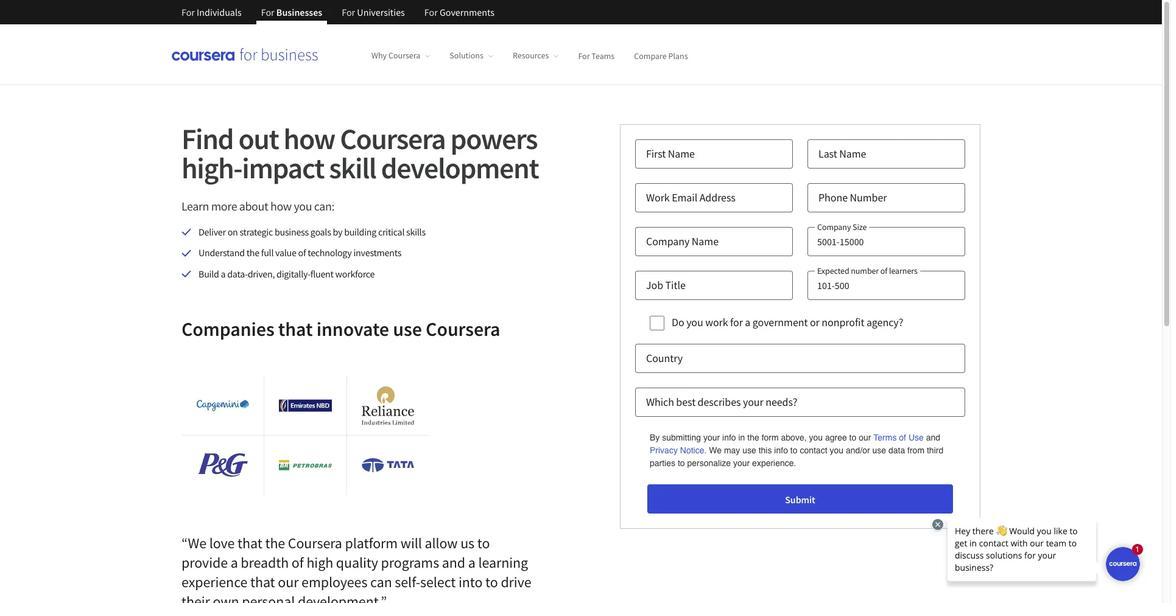 Task type: describe. For each thing, give the bounding box(es) containing it.
quality
[[336, 554, 378, 573]]

for left teams
[[578, 50, 590, 61]]

0 vertical spatial of
[[298, 247, 306, 259]]

expected number of learners
[[818, 266, 918, 277]]

the inside we love that the coursera platform will allow us to provide a breadth of high quality programs and a learning experience that our employees can self-select into to drive their own personal development.
[[265, 534, 285, 553]]

job title
[[646, 278, 686, 292]]

driven,
[[248, 268, 275, 280]]

name for last name
[[840, 147, 867, 161]]

you left can:
[[294, 199, 312, 214]]

by
[[650, 433, 660, 443]]

for for governments
[[425, 6, 438, 18]]

First Name text field
[[636, 140, 793, 169]]

name for first name
[[668, 147, 695, 161]]

capgemini logo image
[[197, 400, 249, 412]]

understand the full value of technology investments
[[199, 247, 402, 259]]

to right into
[[486, 573, 498, 592]]

experience.
[[753, 459, 797, 469]]

why
[[372, 50, 387, 61]]

skill
[[329, 150, 376, 186]]

submitting
[[662, 433, 701, 443]]

2 vertical spatial that
[[250, 573, 275, 592]]

resources link
[[513, 50, 559, 61]]

contact
[[800, 446, 828, 456]]

find
[[182, 121, 234, 157]]

plans
[[669, 50, 688, 61]]

compare plans link
[[634, 50, 688, 61]]

use
[[909, 433, 924, 443]]

agency?
[[867, 316, 904, 330]]

work
[[646, 191, 670, 205]]

teams
[[592, 50, 615, 61]]

nonprofit
[[822, 316, 865, 330]]

strategic
[[240, 226, 273, 238]]

above,
[[781, 433, 807, 443]]

governments
[[440, 6, 495, 18]]

government
[[753, 316, 808, 330]]

last
[[819, 147, 838, 161]]

and inside by submitting your info in the form above, you agree to our terms of use and privacy notice.
[[927, 433, 941, 443]]

resources
[[513, 50, 549, 61]]

we love that the coursera platform will allow us to provide a breadth of high quality programs and a learning experience that our employees can self-select into to drive their own personal development.
[[182, 534, 532, 604]]

to down privacy notice. link
[[678, 459, 685, 469]]

will
[[401, 534, 422, 553]]

workforce
[[336, 268, 375, 280]]

coursera inside find out how coursera powers high-impact skill development
[[340, 121, 446, 157]]

of inside we love that the coursera platform will allow us to provide a breadth of high quality programs and a learning experience that our employees can self-select into to drive their own personal development.
[[292, 554, 304, 573]]

work email address
[[646, 191, 736, 205]]

p&g logo image
[[198, 454, 248, 478]]

provide
[[182, 554, 228, 573]]

individuals
[[197, 6, 242, 18]]

Do you work for a government or nonprofit agency? checkbox
[[650, 316, 665, 331]]

for for universities
[[342, 6, 355, 18]]

learn
[[182, 199, 209, 214]]

your inside by submitting your info in the form above, you agree to our terms of use and privacy notice.
[[704, 433, 720, 443]]

build a data-driven, digitally-fluent workforce
[[199, 268, 375, 280]]

about
[[239, 199, 268, 214]]

businesses
[[277, 6, 322, 18]]

do you work for a government or nonprofit agency?
[[672, 316, 904, 330]]

a right for
[[745, 316, 751, 330]]

building
[[344, 226, 377, 238]]

investments
[[354, 247, 402, 259]]

critical
[[378, 226, 405, 238]]

0 vertical spatial your
[[743, 396, 764, 410]]

number
[[851, 266, 879, 277]]

Phone Number telephone field
[[808, 183, 966, 213]]

agree to
[[826, 433, 857, 443]]

0 vertical spatial that
[[278, 318, 313, 342]]

a up into
[[468, 554, 476, 573]]

do
[[672, 316, 685, 330]]

1 horizontal spatial use
[[743, 446, 757, 456]]

company for company size
[[818, 222, 851, 233]]

development.
[[298, 593, 381, 604]]

you right do
[[687, 316, 704, 330]]

learn more about how you can:
[[182, 199, 335, 214]]

for
[[731, 316, 743, 330]]

compare
[[634, 50, 667, 61]]

or
[[810, 316, 820, 330]]

development
[[381, 150, 539, 186]]

for teams
[[578, 50, 615, 61]]

love
[[209, 534, 235, 553]]

powers
[[451, 121, 538, 157]]

our inside by submitting your info in the form above, you agree to our terms of use and privacy notice.
[[859, 433, 872, 443]]

which
[[646, 396, 674, 410]]

experience
[[182, 573, 248, 592]]

impact
[[242, 150, 324, 186]]

1 vertical spatial that
[[238, 534, 262, 553]]

can
[[370, 573, 392, 592]]

build
[[199, 268, 219, 280]]

into
[[459, 573, 483, 592]]

petrobras logo image
[[279, 461, 332, 471]]

job
[[646, 278, 664, 292]]

skills
[[406, 226, 426, 238]]

and inside we love that the coursera platform will allow us to provide a breadth of high quality programs and a learning experience that our employees can self-select into to drive their own personal development.
[[442, 554, 466, 573]]

to right us
[[478, 534, 490, 553]]

third
[[927, 446, 944, 456]]

learners
[[890, 266, 918, 277]]

companies
[[182, 318, 275, 342]]

0 horizontal spatial the
[[247, 247, 259, 259]]

programs
[[381, 554, 439, 573]]

high-
[[182, 150, 242, 186]]

best
[[677, 396, 696, 410]]



Task type: vqa. For each thing, say whether or not it's contained in the screenshot.
the about
yes



Task type: locate. For each thing, give the bounding box(es) containing it.
we up "personalize"
[[709, 446, 722, 456]]

1 horizontal spatial the
[[265, 534, 285, 553]]

0 horizontal spatial company
[[646, 235, 690, 249]]

deliver
[[199, 226, 226, 238]]

goals
[[311, 226, 331, 238]]

a left data-
[[221, 268, 226, 280]]

1 vertical spatial the
[[748, 433, 760, 443]]

phone number
[[819, 191, 887, 205]]

the left full
[[247, 247, 259, 259]]

1 vertical spatial info
[[775, 446, 788, 456]]

info inside by submitting your info in the form above, you agree to our terms of use and privacy notice.
[[723, 433, 736, 443]]

your up "personalize"
[[704, 433, 720, 443]]

we inside we may use this info to contact you and/or use data from third parties to personalize your experience.
[[709, 446, 722, 456]]

the right in
[[748, 433, 760, 443]]

for businesses
[[261, 6, 322, 18]]

company up job title
[[646, 235, 690, 249]]

deliver on strategic business goals by building critical skills
[[199, 226, 426, 238]]

0 vertical spatial how
[[284, 121, 335, 157]]

digitally-
[[277, 268, 311, 280]]

breadth
[[241, 554, 289, 573]]

1 vertical spatial of
[[881, 266, 888, 277]]

1 vertical spatial how
[[271, 199, 292, 214]]

name right last
[[840, 147, 867, 161]]

of right number
[[881, 266, 888, 277]]

coursera for business image
[[172, 48, 318, 61]]

first
[[646, 147, 666, 161]]

for teams link
[[578, 50, 615, 61]]

that up personal
[[250, 573, 275, 592]]

data
[[889, 446, 906, 456]]

solutions
[[450, 50, 484, 61]]

address
[[700, 191, 736, 205]]

for left businesses
[[261, 6, 275, 18]]

our
[[859, 433, 872, 443], [278, 573, 299, 592]]

and up third
[[927, 433, 941, 443]]

platform
[[345, 534, 398, 553]]

our inside we love that the coursera platform will allow us to provide a breadth of high quality programs and a learning experience that our employees can self-select into to drive their own personal development.
[[278, 573, 299, 592]]

use down terms of
[[873, 446, 887, 456]]

needs?
[[766, 396, 798, 410]]

on
[[228, 226, 238, 238]]

emirates logo image
[[279, 400, 332, 413]]

for governments
[[425, 6, 495, 18]]

personalize
[[688, 459, 731, 469]]

universities
[[357, 6, 405, 18]]

Company Name text field
[[636, 227, 793, 257]]

terms of use link
[[874, 432, 924, 445]]

Work Email Address email field
[[636, 183, 793, 213]]

for left universities
[[342, 6, 355, 18]]

coursera
[[389, 50, 421, 61], [340, 121, 446, 157], [426, 318, 501, 342], [288, 534, 342, 553]]

that down digitally-
[[278, 318, 313, 342]]

how right out
[[284, 121, 335, 157]]

size
[[853, 222, 867, 233]]

you down the agree to
[[830, 446, 844, 456]]

for left governments
[[425, 6, 438, 18]]

info up experience.
[[775, 446, 788, 456]]

to down above,
[[791, 446, 798, 456]]

1 horizontal spatial info
[[775, 446, 788, 456]]

you inside by submitting your info in the form above, you agree to our terms of use and privacy notice.
[[809, 433, 823, 443]]

form
[[762, 433, 779, 443]]

0 vertical spatial info
[[723, 433, 736, 443]]

to
[[791, 446, 798, 456], [678, 459, 685, 469], [478, 534, 490, 553], [486, 573, 498, 592]]

for for businesses
[[261, 6, 275, 18]]

why coursera
[[372, 50, 421, 61]]

0 vertical spatial company
[[818, 222, 851, 233]]

parties
[[650, 459, 676, 469]]

personal
[[242, 593, 295, 604]]

1 horizontal spatial we
[[709, 446, 722, 456]]

0 vertical spatial we
[[709, 446, 722, 456]]

data-
[[227, 268, 248, 280]]

company for company name
[[646, 235, 690, 249]]

privacy notice. link
[[650, 445, 707, 458]]

the
[[247, 247, 259, 259], [748, 433, 760, 443], [265, 534, 285, 553]]

solutions link
[[450, 50, 493, 61]]

company left the size
[[818, 222, 851, 233]]

1 vertical spatial and
[[442, 554, 466, 573]]

high
[[307, 554, 333, 573]]

title
[[666, 278, 686, 292]]

terms of
[[874, 433, 907, 443]]

company name
[[646, 235, 719, 249]]

1 vertical spatial your
[[704, 433, 720, 443]]

understand
[[199, 247, 245, 259]]

the up breadth
[[265, 534, 285, 553]]

company size
[[818, 222, 867, 233]]

their
[[182, 593, 210, 604]]

0 vertical spatial the
[[247, 247, 259, 259]]

first name
[[646, 147, 695, 161]]

how right about
[[271, 199, 292, 214]]

we for may
[[709, 446, 722, 456]]

we inside we love that the coursera platform will allow us to provide a breadth of high quality programs and a learning experience that our employees can self-select into to drive their own personal development.
[[188, 534, 207, 553]]

for left "individuals" at the left of the page
[[182, 6, 195, 18]]

out
[[238, 121, 279, 157]]

your down may
[[734, 459, 750, 469]]

email
[[672, 191, 698, 205]]

info left in
[[723, 433, 736, 443]]

1 horizontal spatial company
[[818, 222, 851, 233]]

use right innovate
[[393, 318, 422, 342]]

we up "provide"
[[188, 534, 207, 553]]

and/or
[[846, 446, 870, 456]]

by
[[333, 226, 343, 238]]

your inside we may use this info to contact you and/or use data from third parties to personalize your experience.
[[734, 459, 750, 469]]

info
[[723, 433, 736, 443], [775, 446, 788, 456]]

0 horizontal spatial info
[[723, 433, 736, 443]]

1 vertical spatial we
[[188, 534, 207, 553]]

Last Name text field
[[808, 140, 966, 169]]

you up contact
[[809, 433, 823, 443]]

country
[[646, 352, 683, 366]]

a down love
[[231, 554, 238, 573]]

find out how coursera powers high-impact skill development
[[182, 121, 539, 186]]

use down in
[[743, 446, 757, 456]]

0 horizontal spatial and
[[442, 554, 466, 573]]

your left needs? on the bottom right of the page
[[743, 396, 764, 410]]

compare plans
[[634, 50, 688, 61]]

name down the work email address email field
[[692, 235, 719, 249]]

how inside find out how coursera powers high-impact skill development
[[284, 121, 335, 157]]

company
[[818, 222, 851, 233], [646, 235, 690, 249]]

and down allow at bottom
[[442, 554, 466, 573]]

2 horizontal spatial use
[[873, 446, 887, 456]]

we for love
[[188, 534, 207, 553]]

why coursera link
[[372, 50, 430, 61]]

fluent
[[311, 268, 334, 280]]

Job Title text field
[[636, 271, 793, 300]]

0 horizontal spatial our
[[278, 573, 299, 592]]

technology
[[308, 247, 352, 259]]

2 vertical spatial of
[[292, 554, 304, 573]]

allow
[[425, 534, 458, 553]]

0 vertical spatial our
[[859, 433, 872, 443]]

work
[[706, 316, 728, 330]]

coursera inside we love that the coursera platform will allow us to provide a breadth of high quality programs and a learning experience that our employees can self-select into to drive their own personal development.
[[288, 534, 342, 553]]

you
[[294, 199, 312, 214], [687, 316, 704, 330], [809, 433, 823, 443], [830, 446, 844, 456]]

of right value
[[298, 247, 306, 259]]

name right first
[[668, 147, 695, 161]]

describes
[[698, 396, 741, 410]]

which best describes your needs?
[[646, 396, 798, 410]]

you inside we may use this info to contact you and/or use data from third parties to personalize your experience.
[[830, 446, 844, 456]]

that up breadth
[[238, 534, 262, 553]]

our up personal
[[278, 573, 299, 592]]

1 horizontal spatial our
[[859, 433, 872, 443]]

last name
[[819, 147, 867, 161]]

by submitting your info in the form above, you agree to our terms of use and privacy notice.
[[650, 433, 943, 456]]

our up and/or in the right bottom of the page
[[859, 433, 872, 443]]

2 vertical spatial your
[[734, 459, 750, 469]]

of left high
[[292, 554, 304, 573]]

1 horizontal spatial and
[[927, 433, 941, 443]]

info inside we may use this info to contact you and/or use data from third parties to personalize your experience.
[[775, 446, 788, 456]]

full
[[261, 247, 274, 259]]

0 horizontal spatial we
[[188, 534, 207, 553]]

employees
[[302, 573, 368, 592]]

banner navigation
[[172, 0, 505, 34]]

business
[[275, 226, 309, 238]]

companies that innovate use coursera
[[182, 318, 501, 342]]

this
[[759, 446, 772, 456]]

name for company name
[[692, 235, 719, 249]]

1 vertical spatial company
[[646, 235, 690, 249]]

reliance logo image
[[362, 387, 414, 425]]

for for individuals
[[182, 6, 195, 18]]

the inside by submitting your info in the form above, you agree to our terms of use and privacy notice.
[[748, 433, 760, 443]]

0 vertical spatial and
[[927, 433, 941, 443]]

self-
[[395, 573, 420, 592]]

2 vertical spatial the
[[265, 534, 285, 553]]

tata logo image
[[362, 459, 414, 473]]

phone
[[819, 191, 848, 205]]

of
[[298, 247, 306, 259], [881, 266, 888, 277], [292, 554, 304, 573]]

0 horizontal spatial use
[[393, 318, 422, 342]]

2 horizontal spatial the
[[748, 433, 760, 443]]

1 vertical spatial our
[[278, 573, 299, 592]]

for individuals
[[182, 6, 242, 18]]



